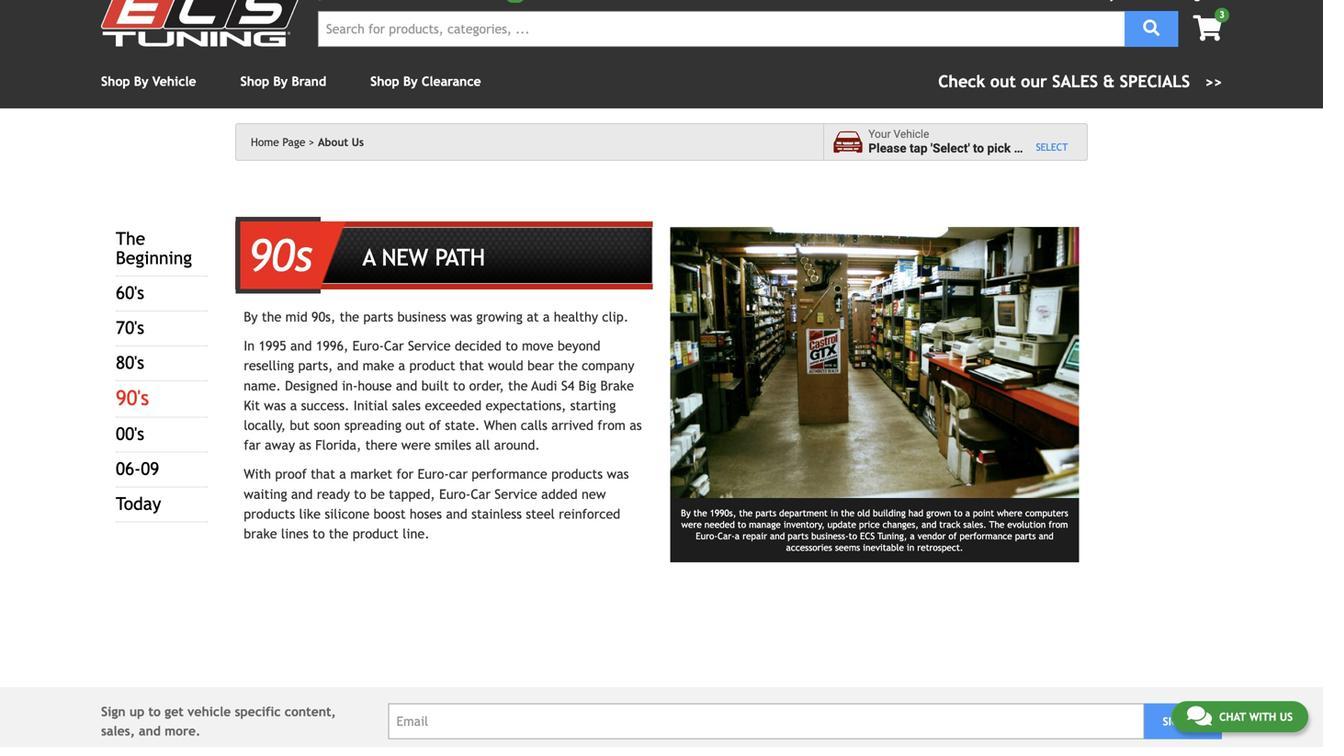Task type: describe. For each thing, give the bounding box(es) containing it.
by up in
[[244, 309, 258, 324]]

sign for sign up
[[1163, 715, 1186, 728]]

there
[[365, 437, 397, 453]]

sign up to get vehicle specific content, sales, and more.
[[101, 704, 336, 738]]

around.
[[494, 437, 540, 453]]

06-09
[[116, 459, 159, 479]]

was inside 'with proof that a market for euro-car performance products was waiting and ready to be tapped, euro-car service added new products like silicone boost hoses and stainless steel reinforced brake lines to the product line.'
[[607, 466, 629, 482]]

business-
[[811, 530, 849, 541]]

sign up button
[[1144, 703, 1222, 739]]

0 horizontal spatial new
[[382, 244, 428, 270]]

comments image
[[1187, 705, 1212, 727]]

by the mid 90s, the parts business was growing at a healthy clip.
[[244, 309, 629, 324]]

pick
[[987, 141, 1011, 156]]

that inside 'in 1995 and 1996, euro-car service decided to move beyond reselling parts, and make a       product that would bear the company name. designed in-house and built to order, the audi s4       big brake kit was a success. initial sales exceeded expectations, starting locally, but soon       spreading out of state.  when calls arrived from as far away as florida, there were smiles       all around.'
[[459, 358, 484, 373]]

clip.
[[602, 309, 629, 324]]

by for brand
[[273, 74, 288, 89]]

performance inside by the 1990s, the parts department in the old building had grown to a point where computers were needed to manage inventory, update price changes, and track sales. the evolution from euro-car-a repair and parts business-to ecs tuning, a vendor of performance parts and accessories seems inevitable in retrospect.
[[960, 530, 1012, 541]]

1 horizontal spatial products
[[551, 466, 603, 482]]

70's
[[116, 318, 144, 338]]

had
[[909, 507, 924, 518]]

decided
[[455, 338, 502, 353]]

smiles
[[435, 437, 471, 453]]

florida,
[[315, 437, 361, 453]]

lines
[[281, 526, 309, 541]]

and down manage
[[770, 530, 785, 541]]

0 horizontal spatial in
[[831, 507, 838, 518]]

the up update
[[841, 507, 855, 518]]

a right at
[[543, 309, 550, 324]]

up for sign up
[[1190, 715, 1204, 728]]

kit
[[244, 398, 260, 413]]

starting
[[570, 398, 616, 413]]

reinforced
[[559, 506, 620, 521]]

content,
[[285, 704, 336, 719]]

0 vertical spatial as
[[630, 418, 642, 433]]

1995
[[259, 338, 286, 353]]

1996,
[[316, 338, 349, 353]]

a up sales.
[[965, 507, 970, 518]]

80's
[[116, 353, 144, 373]]

shop by vehicle link
[[101, 74, 196, 89]]

1990s,
[[710, 507, 736, 518]]

euro- inside 'in 1995 and 1996, euro-car service decided to move beyond reselling parts, and make a       product that would bear the company name. designed in-house and built to order, the audi s4       big brake kit was a success. initial sales exceeded expectations, starting locally, but soon       spreading out of state.  when calls arrived from as far away as florida, there were smiles       all around.'
[[353, 338, 384, 353]]

mid
[[285, 309, 308, 324]]

product inside 'with proof that a market for euro-car performance products was waiting and ready to be tapped, euro-car service added new products like silicone boost hoses and stainless steel reinforced brake lines to the product line.'
[[353, 526, 399, 541]]

exceeded
[[425, 398, 482, 413]]

from inside by the 1990s, the parts department in the old building had grown to a point where computers were needed to manage inventory, update price changes, and track sales. the evolution from euro-car-a repair and parts business-to ecs tuning, a vendor of performance parts and accessories seems inevitable in retrospect.
[[1049, 519, 1068, 530]]

06-
[[116, 459, 141, 479]]

with
[[1249, 710, 1276, 723]]

60's
[[116, 283, 144, 303]]

the up needed
[[694, 507, 707, 518]]

shop by brand link
[[240, 74, 326, 89]]

parts left business
[[363, 309, 393, 324]]

euro- right the for on the left bottom of the page
[[418, 466, 449, 482]]

shop by clearance link
[[370, 74, 481, 89]]

tuning,
[[878, 530, 907, 541]]

to up exceeded
[[453, 378, 465, 393]]

the right 90s,
[[340, 309, 359, 324]]

sales & specials
[[1052, 72, 1190, 91]]

00's link
[[116, 424, 144, 444]]

reselling
[[244, 358, 294, 373]]

new inside 'with proof that a market for euro-car performance products was waiting and ready to be tapped, euro-car service added new products like silicone boost hoses and stainless steel reinforced brake lines to the product line.'
[[582, 486, 606, 502]]

growing
[[476, 309, 523, 324]]

service inside 'in 1995 and 1996, euro-car service decided to move beyond reselling parts, and make a       product that would bear the company name. designed in-house and built to order, the audi s4       big brake kit was a success. initial sales exceeded expectations, starting locally, but soon       spreading out of state.  when calls arrived from as far away as florida, there were smiles       all around.'
[[408, 338, 451, 353]]

parts down inventory,
[[788, 530, 809, 541]]

page
[[282, 136, 305, 148]]

1 horizontal spatial was
[[450, 309, 472, 324]]

home page link
[[251, 136, 315, 148]]

business
[[397, 309, 446, 324]]

90's link
[[116, 386, 149, 410]]

the left mid
[[262, 309, 281, 324]]

repair
[[743, 530, 767, 541]]

09
[[141, 459, 159, 479]]

get
[[165, 704, 184, 719]]

needed
[[705, 519, 735, 530]]

a new path
[[363, 244, 485, 270]]

far
[[244, 437, 261, 453]]

building
[[873, 507, 906, 518]]

tapped,
[[389, 486, 435, 502]]

Search text field
[[318, 11, 1125, 47]]

0 horizontal spatial vehicle
[[152, 74, 196, 89]]

be
[[370, 486, 385, 502]]

today
[[116, 494, 161, 514]]

with proof that a market for euro-car performance products was waiting and ready to be tapped, euro-car service added new products like silicone boost hoses and stainless steel reinforced brake lines to the product line.
[[244, 466, 629, 541]]

company
[[582, 358, 635, 373]]

was inside 'in 1995 and 1996, euro-car service decided to move beyond reselling parts, and make a       product that would bear the company name. designed in-house and built to order, the audi s4       big brake kit was a success. initial sales exceeded expectations, starting locally, but soon       spreading out of state.  when calls arrived from as far away as florida, there were smiles       all around.'
[[264, 398, 286, 413]]

in 1995 and 1996, euro-car service decided to move beyond reselling parts, and make a       product that would bear the company name. designed in-house and built to order, the audi s4       big brake kit was a success. initial sales exceeded expectations, starting locally, but soon       spreading out of state.  when calls arrived from as far away as florida, there were smiles       all around.
[[244, 338, 642, 453]]

with
[[244, 466, 271, 482]]

accessories
[[786, 542, 832, 553]]

hoses
[[410, 506, 442, 521]]

90's
[[116, 386, 149, 410]]

when
[[484, 418, 517, 433]]

and up vendor
[[922, 519, 937, 530]]

us inside chat with us link
[[1280, 710, 1293, 723]]

brand
[[292, 74, 326, 89]]

and right hoses
[[446, 506, 468, 521]]

sales & specials link
[[938, 69, 1222, 94]]

s4
[[561, 378, 575, 393]]

a inside 'with proof that a market for euro-car performance products was waiting and ready to be tapped, euro-car service added new products like silicone boost hoses and stainless steel reinforced brake lines to the product line.'
[[339, 466, 346, 482]]

away
[[265, 437, 295, 453]]

state.
[[445, 418, 480, 433]]

specials
[[1120, 72, 1190, 91]]

sales,
[[101, 723, 135, 738]]

inevitable
[[863, 542, 904, 553]]

parts up manage
[[756, 507, 776, 518]]

shop for shop by vehicle
[[101, 74, 130, 89]]

to up would
[[506, 338, 518, 353]]

track
[[939, 519, 961, 530]]

out
[[405, 418, 425, 433]]

calls
[[521, 418, 547, 433]]

70's link
[[116, 318, 144, 338]]

chat with us
[[1219, 710, 1293, 723]]

Email email field
[[388, 703, 1144, 739]]

by for vehicle
[[134, 74, 148, 89]]

big
[[579, 378, 597, 393]]

sign for sign up to get vehicle specific content, sales, and more.
[[101, 704, 126, 719]]

changes,
[[883, 519, 919, 530]]



Task type: vqa. For each thing, say whether or not it's contained in the screenshot.
330-331-2003
no



Task type: locate. For each thing, give the bounding box(es) containing it.
and up like
[[291, 486, 313, 502]]

vehicle right the pick
[[1024, 141, 1064, 156]]

0 horizontal spatial us
[[352, 136, 364, 148]]

arrived
[[551, 418, 594, 433]]

select
[[1036, 141, 1068, 153]]

about us
[[318, 136, 364, 148]]

at
[[527, 309, 539, 324]]

service up stainless
[[495, 486, 537, 502]]

where
[[997, 507, 1023, 518]]

3 shop from the left
[[370, 74, 399, 89]]

search image
[[1143, 20, 1160, 36]]

to left be
[[354, 486, 366, 502]]

a left repair
[[735, 530, 740, 541]]

make
[[363, 358, 394, 373]]

product
[[409, 358, 455, 373], [353, 526, 399, 541]]

and up parts,
[[290, 338, 312, 353]]

shop for shop by clearance
[[370, 74, 399, 89]]

us
[[352, 136, 364, 148], [1280, 710, 1293, 723]]

proof
[[275, 466, 307, 482]]

1 horizontal spatial the
[[989, 519, 1005, 530]]

in-
[[342, 378, 358, 393]]

vehicle up tap
[[894, 128, 929, 141]]

point
[[973, 507, 994, 518]]

0 horizontal spatial sign
[[101, 704, 126, 719]]

and up sales on the bottom of the page
[[396, 378, 417, 393]]

to up repair
[[738, 519, 746, 530]]

0 horizontal spatial that
[[311, 466, 335, 482]]

to down like
[[313, 526, 325, 541]]

0 horizontal spatial service
[[408, 338, 451, 353]]

by down ecs tuning image
[[134, 74, 148, 89]]

your vehicle please tap 'select' to pick a vehicle
[[869, 128, 1064, 156]]

0 vertical spatial vehicle
[[1024, 141, 1064, 156]]

1 horizontal spatial sign
[[1163, 715, 1186, 728]]

were inside 'in 1995 and 1996, euro-car service decided to move beyond reselling parts, and make a       product that would bear the company name. designed in-house and built to order, the audi s4       big brake kit was a success. initial sales exceeded expectations, starting locally, but soon       spreading out of state.  when calls arrived from as far away as florida, there were smiles       all around.'
[[401, 437, 431, 453]]

added
[[541, 486, 578, 502]]

1 horizontal spatial new
[[582, 486, 606, 502]]

sign inside button
[[1163, 715, 1186, 728]]

1 horizontal spatial car
[[471, 486, 491, 502]]

parts down evolution
[[1015, 530, 1036, 541]]

a up but
[[290, 398, 297, 413]]

1 vertical spatial in
[[907, 542, 915, 553]]

from inside 'in 1995 and 1996, euro-car service decided to move beyond reselling parts, and make a       product that would bear the company name. designed in-house and built to order, the audi s4       big brake kit was a success. initial sales exceeded expectations, starting locally, but soon       spreading out of state.  when calls arrived from as far away as florida, there were smiles       all around.'
[[598, 418, 626, 433]]

vehicle
[[1024, 141, 1064, 156], [187, 704, 231, 719]]

by the 1990s, the parts department in the old building had grown to a point where computers were needed to manage inventory, update price changes, and track sales. the evolution from euro-car-a repair and parts business-to ecs tuning, a vendor of performance parts and accessories seems inevitable in retrospect.
[[681, 507, 1069, 553]]

performance down around.
[[472, 466, 547, 482]]

1 vertical spatial performance
[[960, 530, 1012, 541]]

the up manage
[[739, 507, 753, 518]]

by
[[134, 74, 148, 89], [273, 74, 288, 89], [403, 74, 418, 89], [244, 309, 258, 324], [681, 507, 691, 518]]

1 shop from the left
[[101, 74, 130, 89]]

in down tuning,
[[907, 542, 915, 553]]

product inside 'in 1995 and 1996, euro-car service decided to move beyond reselling parts, and make a       product that would bear the company name. designed in-house and built to order, the audi s4       big brake kit was a success. initial sales exceeded expectations, starting locally, but soon       spreading out of state.  when calls arrived from as far away as florida, there were smiles       all around.'
[[409, 358, 455, 373]]

0 vertical spatial car
[[384, 338, 404, 353]]

2 horizontal spatial shop
[[370, 74, 399, 89]]

brake
[[244, 526, 277, 541]]

grown
[[926, 507, 951, 518]]

0 vertical spatial vehicle
[[152, 74, 196, 89]]

0 vertical spatial performance
[[472, 466, 547, 482]]

house
[[358, 378, 392, 393]]

2 shop from the left
[[240, 74, 269, 89]]

0 vertical spatial was
[[450, 309, 472, 324]]

'select'
[[931, 141, 970, 156]]

0 vertical spatial were
[[401, 437, 431, 453]]

were down out
[[401, 437, 431, 453]]

from
[[598, 418, 626, 433], [1049, 519, 1068, 530]]

1 horizontal spatial us
[[1280, 710, 1293, 723]]

seems
[[835, 542, 860, 553]]

to up seems
[[849, 530, 857, 541]]

vehicle down ecs tuning image
[[152, 74, 196, 89]]

1 vertical spatial us
[[1280, 710, 1293, 723]]

products down the waiting
[[244, 506, 295, 521]]

locally,
[[244, 418, 286, 433]]

spreading
[[344, 418, 401, 433]]

vehicle up "more."
[[187, 704, 231, 719]]

0 horizontal spatial car
[[384, 338, 404, 353]]

1 horizontal spatial from
[[1049, 519, 1068, 530]]

beginning
[[116, 248, 192, 269]]

1 horizontal spatial of
[[949, 530, 957, 541]]

up inside sign up to get vehicle specific content, sales, and more.
[[129, 704, 145, 719]]

0 horizontal spatial product
[[353, 526, 399, 541]]

1 vertical spatial car
[[471, 486, 491, 502]]

3 link
[[1178, 8, 1229, 43]]

performance down sales.
[[960, 530, 1012, 541]]

1 vertical spatial products
[[244, 506, 295, 521]]

car
[[449, 466, 468, 482]]

1 horizontal spatial that
[[459, 358, 484, 373]]

sign up
[[1163, 715, 1204, 728]]

that up ready
[[311, 466, 335, 482]]

as down brake
[[630, 418, 642, 433]]

brake
[[600, 378, 634, 393]]

home
[[251, 136, 279, 148]]

sign up sales,
[[101, 704, 126, 719]]

the down where
[[989, 519, 1005, 530]]

healthy
[[554, 309, 598, 324]]

by left brand
[[273, 74, 288, 89]]

of right out
[[429, 418, 441, 433]]

new up "reinforced"
[[582, 486, 606, 502]]

euro- inside by the 1990s, the parts department in the old building had grown to a point where computers were needed to manage inventory, update price changes, and track sales. the evolution from euro-car-a repair and parts business-to ecs tuning, a vendor of performance parts and accessories seems inevitable in retrospect.
[[696, 530, 718, 541]]

in
[[831, 507, 838, 518], [907, 542, 915, 553]]

to left get
[[148, 704, 161, 719]]

06-09 link
[[116, 459, 159, 479]]

the inside by the 1990s, the parts department in the old building had grown to a point where computers were needed to manage inventory, update price changes, and track sales. the evolution from euro-car-a repair and parts business-to ecs tuning, a vendor of performance parts and accessories seems inevitable in retrospect.
[[989, 519, 1005, 530]]

up up sales,
[[129, 704, 145, 719]]

and
[[290, 338, 312, 353], [337, 358, 359, 373], [396, 378, 417, 393], [291, 486, 313, 502], [446, 506, 468, 521], [922, 519, 937, 530], [770, 530, 785, 541], [1039, 530, 1054, 541], [139, 723, 161, 738]]

like
[[299, 506, 321, 521]]

were
[[401, 437, 431, 453], [681, 519, 702, 530]]

was up the "locally,"
[[264, 398, 286, 413]]

up inside button
[[1190, 715, 1204, 728]]

sales
[[392, 398, 421, 413]]

performance
[[472, 466, 547, 482], [960, 530, 1012, 541]]

a down changes,
[[910, 530, 915, 541]]

0 horizontal spatial the
[[116, 229, 145, 249]]

by inside by the 1990s, the parts department in the old building had grown to a point where computers were needed to manage inventory, update price changes, and track sales. the evolution from euro-car-a repair and parts business-to ecs tuning, a vendor of performance parts and accessories seems inevitable in retrospect.
[[681, 507, 691, 518]]

up
[[129, 704, 145, 719], [1190, 715, 1204, 728]]

0 horizontal spatial vehicle
[[187, 704, 231, 719]]

00's
[[116, 424, 144, 444]]

1 horizontal spatial were
[[681, 519, 702, 530]]

2 vertical spatial was
[[607, 466, 629, 482]]

1 horizontal spatial as
[[630, 418, 642, 433]]

update
[[828, 519, 856, 530]]

1 vertical spatial product
[[353, 526, 399, 541]]

1 vertical spatial of
[[949, 530, 957, 541]]

chat with us link
[[1171, 701, 1309, 732]]

1 horizontal spatial up
[[1190, 715, 1204, 728]]

0 vertical spatial from
[[598, 418, 626, 433]]

a
[[1014, 141, 1021, 156], [543, 309, 550, 324], [398, 358, 405, 373], [290, 398, 297, 413], [339, 466, 346, 482], [965, 507, 970, 518], [735, 530, 740, 541], [910, 530, 915, 541]]

1 horizontal spatial shop
[[240, 74, 269, 89]]

1 horizontal spatial in
[[907, 542, 915, 553]]

evolution
[[1007, 519, 1046, 530]]

sign inside sign up to get vehicle specific content, sales, and more.
[[101, 704, 126, 719]]

sign left comments image
[[1163, 715, 1186, 728]]

performance inside 'with proof that a market for euro-car performance products was waiting and ready to be tapped, euro-car service added new products like silicone boost hoses and stainless steel reinforced brake lines to the product line.'
[[472, 466, 547, 482]]

0 horizontal spatial of
[[429, 418, 441, 433]]

by left 1990s,
[[681, 507, 691, 518]]

that inside 'with proof that a market for euro-car performance products was waiting and ready to be tapped, euro-car service added new products like silicone boost hoses and stainless steel reinforced brake lines to the product line.'
[[311, 466, 335, 482]]

soon
[[314, 418, 340, 433]]

1 vertical spatial that
[[311, 466, 335, 482]]

and up in-
[[337, 358, 359, 373]]

order,
[[469, 378, 504, 393]]

today link
[[116, 494, 161, 514]]

in up update
[[831, 507, 838, 518]]

vehicle inside "your vehicle please tap 'select' to pick a vehicle"
[[894, 128, 929, 141]]

that down the decided
[[459, 358, 484, 373]]

beyond
[[558, 338, 600, 353]]

2 horizontal spatial was
[[607, 466, 629, 482]]

initial
[[354, 398, 388, 413]]

car
[[384, 338, 404, 353], [471, 486, 491, 502]]

built
[[421, 378, 449, 393]]

to left the pick
[[973, 141, 984, 156]]

price
[[859, 519, 880, 530]]

car-
[[718, 530, 735, 541]]

0 horizontal spatial were
[[401, 437, 431, 453]]

chat
[[1219, 710, 1246, 723]]

shop for shop by brand
[[240, 74, 269, 89]]

the beginning
[[116, 229, 192, 269]]

the up 60's on the top of page
[[116, 229, 145, 249]]

1 horizontal spatial service
[[495, 486, 537, 502]]

us right about
[[352, 136, 364, 148]]

a inside "your vehicle please tap 'select' to pick a vehicle"
[[1014, 141, 1021, 156]]

retrospect.
[[917, 542, 963, 553]]

a
[[363, 244, 375, 270]]

0 horizontal spatial from
[[598, 418, 626, 433]]

1 horizontal spatial vehicle
[[1024, 141, 1064, 156]]

1 vertical spatial the
[[989, 519, 1005, 530]]

0 horizontal spatial was
[[264, 398, 286, 413]]

1 vertical spatial as
[[299, 437, 311, 453]]

and down evolution
[[1039, 530, 1054, 541]]

inventory,
[[784, 519, 825, 530]]

of down track at the right of the page
[[949, 530, 957, 541]]

1 horizontal spatial vehicle
[[894, 128, 929, 141]]

car up stainless
[[471, 486, 491, 502]]

service inside 'with proof that a market for euro-car performance products was waiting and ready to be tapped, euro-car service added new products like silicone boost hoses and stainless steel reinforced brake lines to the product line.'
[[495, 486, 537, 502]]

car up the make
[[384, 338, 404, 353]]

0 horizontal spatial shop
[[101, 74, 130, 89]]

the up s4
[[558, 358, 578, 373]]

product down boost at the bottom of the page
[[353, 526, 399, 541]]

a right the make
[[398, 358, 405, 373]]

0 vertical spatial products
[[551, 466, 603, 482]]

products up the added on the left of page
[[551, 466, 603, 482]]

were left needed
[[681, 519, 702, 530]]

0 vertical spatial us
[[352, 136, 364, 148]]

as down but
[[299, 437, 311, 453]]

by left clearance
[[403, 74, 418, 89]]

was up the decided
[[450, 309, 472, 324]]

&
[[1103, 72, 1115, 91]]

to inside sign up to get vehicle specific content, sales, and more.
[[148, 704, 161, 719]]

1 horizontal spatial performance
[[960, 530, 1012, 541]]

90s,
[[312, 309, 336, 324]]

0 vertical spatial in
[[831, 507, 838, 518]]

0 vertical spatial of
[[429, 418, 441, 433]]

car inside 'with proof that a market for euro-car performance products was waiting and ready to be tapped, euro-car service added new products like silicone boost hoses and stainless steel reinforced brake lines to the product line.'
[[471, 486, 491, 502]]

manage
[[749, 519, 781, 530]]

us right with at bottom
[[1280, 710, 1293, 723]]

and right sales,
[[139, 723, 161, 738]]

shopping cart image
[[1193, 15, 1222, 41]]

1 vertical spatial vehicle
[[894, 128, 929, 141]]

1 vertical spatial were
[[681, 519, 702, 530]]

sales.
[[963, 519, 987, 530]]

for
[[396, 466, 414, 482]]

clearance
[[422, 74, 481, 89]]

service down by the mid 90s, the parts business was growing at a healthy clip.
[[408, 338, 451, 353]]

new
[[382, 244, 428, 270], [582, 486, 606, 502]]

boost
[[374, 506, 406, 521]]

0 horizontal spatial up
[[129, 704, 145, 719]]

1 vertical spatial from
[[1049, 519, 1068, 530]]

the inside the beginning
[[116, 229, 145, 249]]

sales
[[1052, 72, 1098, 91]]

up left "chat"
[[1190, 715, 1204, 728]]

a up ready
[[339, 466, 346, 482]]

shop by brand
[[240, 74, 326, 89]]

a right the pick
[[1014, 141, 1021, 156]]

more.
[[165, 723, 201, 738]]

1 vertical spatial vehicle
[[187, 704, 231, 719]]

0 vertical spatial product
[[409, 358, 455, 373]]

was up "reinforced"
[[607, 466, 629, 482]]

new right a
[[382, 244, 428, 270]]

up for sign up to get vehicle specific content, sales, and more.
[[129, 704, 145, 719]]

1 vertical spatial service
[[495, 486, 537, 502]]

old
[[857, 507, 870, 518]]

1 horizontal spatial product
[[409, 358, 455, 373]]

car inside 'in 1995 and 1996, euro-car service decided to move beyond reselling parts, and make a       product that would bear the company name. designed in-house and built to order, the audi s4       big brake kit was a success. initial sales exceeded expectations, starting locally, but soon       spreading out of state.  when calls arrived from as far away as florida, there were smiles       all around.'
[[384, 338, 404, 353]]

designed
[[285, 378, 338, 393]]

to inside "your vehicle please tap 'select' to pick a vehicle"
[[973, 141, 984, 156]]

that
[[459, 358, 484, 373], [311, 466, 335, 482]]

please
[[869, 141, 907, 156]]

the inside 'with proof that a market for euro-car performance products was waiting and ready to be tapped, euro-car service added new products like silicone boost hoses and stainless steel reinforced brake lines to the product line.'
[[329, 526, 349, 541]]

90s
[[248, 230, 312, 281]]

0 horizontal spatial products
[[244, 506, 295, 521]]

ecs tuning image
[[101, 0, 303, 46]]

0 vertical spatial service
[[408, 338, 451, 353]]

to up track at the right of the page
[[954, 507, 963, 518]]

the up expectations, in the left of the page
[[508, 378, 528, 393]]

euro- down needed
[[696, 530, 718, 541]]

euro- up the make
[[353, 338, 384, 353]]

from down computers
[[1049, 519, 1068, 530]]

were inside by the 1990s, the parts department in the old building had grown to a point where computers were needed to manage inventory, update price changes, and track sales. the evolution from euro-car-a repair and parts business-to ecs tuning, a vendor of performance parts and accessories seems inevitable in retrospect.
[[681, 519, 702, 530]]

0 horizontal spatial performance
[[472, 466, 547, 482]]

by for clearance
[[403, 74, 418, 89]]

vehicle inside sign up to get vehicle specific content, sales, and more.
[[187, 704, 231, 719]]

euro- down car
[[439, 486, 471, 502]]

product up built
[[409, 358, 455, 373]]

the down silicone
[[329, 526, 349, 541]]

and inside sign up to get vehicle specific content, sales, and more.
[[139, 723, 161, 738]]

0 vertical spatial that
[[459, 358, 484, 373]]

0 vertical spatial the
[[116, 229, 145, 249]]

of inside by the 1990s, the parts department in the old building had grown to a point where computers were needed to manage inventory, update price changes, and track sales. the evolution from euro-car-a repair and parts business-to ecs tuning, a vendor of performance parts and accessories seems inevitable in retrospect.
[[949, 530, 957, 541]]

1 vertical spatial new
[[582, 486, 606, 502]]

as
[[630, 418, 642, 433], [299, 437, 311, 453]]

steel
[[526, 506, 555, 521]]

vehicle inside "your vehicle please tap 'select' to pick a vehicle"
[[1024, 141, 1064, 156]]

0 vertical spatial new
[[382, 244, 428, 270]]

1 vertical spatial was
[[264, 398, 286, 413]]

of inside 'in 1995 and 1996, euro-car service decided to move beyond reselling parts, and make a       product that would bear the company name. designed in-house and built to order, the audi s4       big brake kit was a success. initial sales exceeded expectations, starting locally, but soon       spreading out of state.  when calls arrived from as far away as florida, there were smiles       all around.'
[[429, 418, 441, 433]]

in
[[244, 338, 255, 353]]

from down 'starting'
[[598, 418, 626, 433]]

0 horizontal spatial as
[[299, 437, 311, 453]]

euro-
[[353, 338, 384, 353], [418, 466, 449, 482], [439, 486, 471, 502], [696, 530, 718, 541]]



